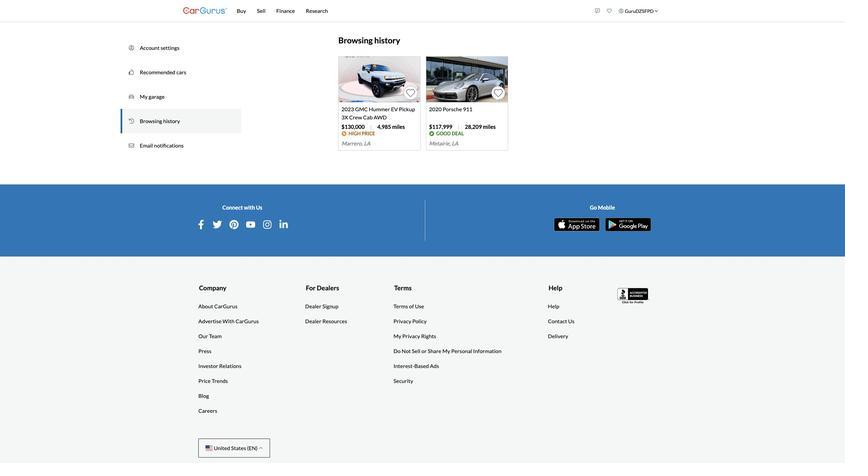 Task type: describe. For each thing, give the bounding box(es) containing it.
privacy inside "link"
[[394, 319, 412, 325]]

investor relations link
[[199, 363, 242, 371]]

linkedin image
[[279, 220, 289, 230]]

gurudzsfpd
[[625, 8, 654, 14]]

about cargurus
[[199, 304, 238, 310]]

us inside contact us link
[[569, 319, 575, 325]]

trends
[[212, 378, 228, 385]]

go
[[590, 204, 597, 211]]

based
[[415, 363, 429, 370]]

1 vertical spatial privacy
[[403, 334, 420, 340]]

pickup
[[399, 106, 415, 112]]

with
[[244, 204, 255, 211]]

porsche
[[443, 106, 462, 112]]

cargurus logo homepage link link
[[183, 1, 227, 21]]

high
[[349, 131, 361, 137]]

good deal
[[437, 131, 464, 137]]

cab
[[363, 114, 373, 121]]

get it on google play image
[[606, 218, 652, 232]]

not
[[402, 348, 411, 355]]

2020 porsche 911
[[429, 106, 473, 112]]

recommended
[[140, 69, 176, 75]]

our team link
[[199, 333, 222, 341]]

personal
[[452, 348, 472, 355]]

marrero, la
[[342, 140, 371, 147]]

1 vertical spatial browsing
[[140, 118, 162, 124]]

awd
[[374, 114, 387, 121]]

united states (en)
[[213, 446, 259, 452]]

do
[[394, 348, 401, 355]]

my for my garage
[[140, 93, 148, 100]]

press link
[[199, 348, 212, 356]]

united
[[214, 446, 230, 452]]

my for my privacy rights
[[394, 334, 402, 340]]

thumbs up image
[[129, 69, 134, 76]]

for dealers
[[306, 285, 339, 292]]

team
[[209, 334, 222, 340]]

2023 gmc hummer ev pickup 3x crew cab awd image
[[339, 57, 421, 103]]

privacy policy
[[394, 319, 427, 325]]

2023 gmc hummer ev pickup 3x crew cab awd
[[342, 106, 415, 121]]

about
[[199, 304, 213, 310]]

press
[[199, 348, 212, 355]]

share
[[428, 348, 442, 355]]

0 vertical spatial help
[[549, 285, 563, 292]]

click for the bbb business review of this auto listing service in cambridge ma image
[[618, 288, 651, 305]]

envelope image
[[129, 142, 134, 149]]

careers link
[[199, 408, 217, 416]]

email
[[140, 142, 153, 149]]

4,985 miles
[[378, 124, 405, 130]]

28,209 miles
[[465, 124, 496, 130]]

interest-
[[394, 363, 415, 370]]

research button
[[301, 0, 334, 22]]

cars
[[177, 69, 186, 75]]

1 vertical spatial cargurus
[[236, 319, 259, 325]]

menu bar containing buy
[[227, 0, 592, 22]]

us image
[[206, 446, 213, 452]]

interest-based ads link
[[394, 363, 439, 371]]

information
[[474, 348, 502, 355]]

do not sell or share my personal information
[[394, 348, 502, 355]]

price trends link
[[199, 378, 228, 386]]

| for $117,999
[[458, 124, 460, 130]]

dealer for dealer signup
[[305, 304, 322, 310]]

recommended cars
[[140, 69, 186, 75]]

blog link
[[199, 393, 209, 401]]

account
[[140, 45, 160, 51]]

miles for 28,209 miles
[[483, 124, 496, 130]]

contact us
[[548, 319, 575, 325]]

download on the app store image
[[554, 218, 600, 232]]

pinterest image
[[229, 220, 239, 230]]

advertise with cargurus
[[199, 319, 259, 325]]

marrero,
[[342, 140, 363, 147]]

my garage
[[140, 93, 165, 100]]

sell inside 'link'
[[412, 348, 421, 355]]

terms of use
[[394, 304, 424, 310]]

research
[[306, 7, 328, 14]]

(en)
[[247, 446, 258, 452]]

email notifications link
[[121, 134, 242, 158]]

deal
[[452, 131, 464, 137]]

about cargurus link
[[199, 303, 238, 311]]

for
[[306, 285, 316, 292]]

history inside browsing history link
[[163, 118, 180, 124]]

account settings link
[[121, 36, 242, 60]]

connect
[[223, 204, 243, 211]]

use
[[415, 304, 424, 310]]

delivery link
[[548, 333, 569, 341]]

hummer
[[369, 106, 390, 112]]

gurudzsfpd menu item
[[616, 1, 663, 20]]

united states (en) button
[[199, 440, 270, 459]]

mobile
[[598, 204, 616, 211]]

or
[[422, 348, 427, 355]]

0 vertical spatial us
[[256, 204, 263, 211]]

history image
[[129, 118, 134, 125]]

metairie,
[[429, 140, 451, 147]]

states
[[231, 446, 246, 452]]



Task type: locate. For each thing, give the bounding box(es) containing it.
0 horizontal spatial la
[[364, 140, 371, 147]]

0 vertical spatial sell
[[257, 7, 266, 14]]

cargurus logo homepage link image
[[183, 1, 227, 21]]

our team
[[199, 334, 222, 340]]

connect with us
[[223, 204, 263, 211]]

0 horizontal spatial my
[[140, 93, 148, 100]]

signup
[[323, 304, 339, 310]]

0 vertical spatial terms
[[394, 285, 412, 292]]

my inside 'link'
[[443, 348, 451, 355]]

cargurus up with
[[214, 304, 238, 310]]

2 | from the left
[[458, 124, 460, 130]]

dealer left signup
[[305, 304, 322, 310]]

my garage link
[[121, 85, 242, 109]]

28,209
[[465, 124, 482, 130]]

twitter image
[[213, 220, 222, 230]]

us right with
[[256, 204, 263, 211]]

dealer resources link
[[305, 318, 347, 326]]

settings
[[161, 45, 180, 51]]

ev
[[391, 106, 398, 112]]

high price
[[349, 131, 375, 137]]

0 horizontal spatial |
[[370, 124, 372, 130]]

0 horizontal spatial miles
[[392, 124, 405, 130]]

account settings
[[140, 45, 180, 51]]

1 horizontal spatial sell
[[412, 348, 421, 355]]

terms
[[394, 285, 412, 292], [394, 304, 408, 310]]

4,985
[[378, 124, 391, 130]]

1 horizontal spatial la
[[452, 140, 459, 147]]

email notifications
[[140, 142, 184, 149]]

price
[[362, 131, 375, 137]]

0 vertical spatial dealer
[[305, 304, 322, 310]]

go mobile
[[590, 204, 616, 211]]

2020 porsche 911 image
[[427, 57, 508, 103]]

help up contact
[[548, 304, 560, 310]]

contact us link
[[548, 318, 575, 326]]

policy
[[413, 319, 427, 325]]

la for metairie, la
[[452, 140, 459, 147]]

dealer signup
[[305, 304, 339, 310]]

buy button
[[231, 0, 252, 22]]

0 horizontal spatial sell
[[257, 7, 266, 14]]

0 horizontal spatial history
[[163, 118, 180, 124]]

privacy policy link
[[394, 318, 427, 326]]

user circle image
[[129, 45, 134, 51]]

recommended cars link
[[121, 60, 242, 85]]

1 dealer from the top
[[305, 304, 322, 310]]

dealer for dealer resources
[[305, 319, 322, 325]]

$130,000
[[342, 124, 365, 130]]

cargurus
[[214, 304, 238, 310], [236, 319, 259, 325]]

terms up terms of use
[[394, 285, 412, 292]]

2 dealer from the top
[[305, 319, 322, 325]]

buy
[[237, 7, 246, 14]]

terms for terms
[[394, 285, 412, 292]]

la for marrero, la
[[364, 140, 371, 147]]

1 horizontal spatial |
[[458, 124, 460, 130]]

1 la from the left
[[364, 140, 371, 147]]

| for $130,000
[[370, 124, 372, 130]]

investor relations
[[199, 363, 242, 370]]

| up price
[[370, 124, 372, 130]]

interest-based ads
[[394, 363, 439, 370]]

sell right the buy
[[257, 7, 266, 14]]

blog
[[199, 393, 209, 400]]

dealer down dealer signup link
[[305, 319, 322, 325]]

history
[[375, 35, 401, 45], [163, 118, 180, 124]]

terms left of
[[394, 304, 408, 310]]

1 horizontal spatial miles
[[483, 124, 496, 130]]

add a car review image
[[596, 8, 600, 13]]

my up do
[[394, 334, 402, 340]]

2 la from the left
[[452, 140, 459, 147]]

saved cars image
[[608, 8, 612, 13]]

1 vertical spatial history
[[163, 118, 180, 124]]

terms for terms of use
[[394, 304, 408, 310]]

car image
[[129, 93, 134, 100]]

my right car icon
[[140, 93, 148, 100]]

with
[[223, 319, 235, 325]]

browsing
[[339, 35, 373, 45], [140, 118, 162, 124]]

price trends
[[199, 378, 228, 385]]

0 vertical spatial browsing
[[339, 35, 373, 45]]

1 horizontal spatial history
[[375, 35, 401, 45]]

dealers
[[317, 285, 339, 292]]

0 vertical spatial cargurus
[[214, 304, 238, 310]]

garage
[[149, 93, 165, 100]]

1 horizontal spatial us
[[569, 319, 575, 325]]

1 vertical spatial my
[[394, 334, 402, 340]]

1 horizontal spatial browsing history
[[339, 35, 401, 45]]

1 vertical spatial terms
[[394, 304, 408, 310]]

company
[[199, 285, 227, 292]]

2 horizontal spatial my
[[443, 348, 451, 355]]

| up deal
[[458, 124, 460, 130]]

$117,999
[[429, 124, 453, 130]]

security
[[394, 378, 414, 385]]

3x
[[342, 114, 348, 121]]

0 vertical spatial browsing history
[[339, 35, 401, 45]]

menu bar
[[227, 0, 592, 22]]

gurudzsfpd button
[[616, 1, 663, 20]]

my privacy rights
[[394, 334, 437, 340]]

careers
[[199, 408, 217, 415]]

advertise with cargurus link
[[199, 318, 259, 326]]

dealer signup link
[[305, 303, 339, 311]]

help
[[549, 285, 563, 292], [548, 304, 560, 310]]

miles for 4,985 miles
[[392, 124, 405, 130]]

0 horizontal spatial browsing
[[140, 118, 162, 124]]

chevron down image
[[655, 9, 659, 13]]

cargurus right with
[[236, 319, 259, 325]]

miles right 4,985
[[392, 124, 405, 130]]

relations
[[219, 363, 242, 370]]

finance button
[[271, 0, 301, 22]]

help link
[[548, 303, 560, 311]]

1 horizontal spatial browsing
[[339, 35, 373, 45]]

1 vertical spatial browsing history
[[140, 118, 180, 124]]

our
[[199, 334, 208, 340]]

0 vertical spatial privacy
[[394, 319, 412, 325]]

security link
[[394, 378, 414, 386]]

la
[[364, 140, 371, 147], [452, 140, 459, 147]]

gurudzsfpd menu
[[592, 1, 663, 20]]

1 vertical spatial dealer
[[305, 319, 322, 325]]

sell button
[[252, 0, 271, 22]]

2020
[[429, 106, 442, 112]]

0 horizontal spatial browsing history
[[140, 118, 180, 124]]

notifications
[[154, 142, 184, 149]]

sell
[[257, 7, 266, 14], [412, 348, 421, 355]]

do not sell or share my personal information link
[[394, 348, 502, 356]]

1 vertical spatial help
[[548, 304, 560, 310]]

911
[[463, 106, 473, 112]]

1 | from the left
[[370, 124, 372, 130]]

dealer resources
[[305, 319, 347, 325]]

my right share
[[443, 348, 451, 355]]

facebook image
[[196, 220, 206, 230]]

la down deal
[[452, 140, 459, 147]]

1 horizontal spatial my
[[394, 334, 402, 340]]

sell inside "popup button"
[[257, 7, 266, 14]]

0 horizontal spatial us
[[256, 204, 263, 211]]

instagram image
[[263, 220, 272, 230]]

2023
[[342, 106, 354, 112]]

0 vertical spatial history
[[375, 35, 401, 45]]

delivery
[[548, 334, 569, 340]]

miles right 28,209
[[483, 124, 496, 130]]

|
[[370, 124, 372, 130], [458, 124, 460, 130]]

youtube image
[[246, 220, 256, 230]]

investor
[[199, 363, 218, 370]]

2 vertical spatial my
[[443, 348, 451, 355]]

privacy down privacy policy "link"
[[403, 334, 420, 340]]

advertise
[[199, 319, 222, 325]]

1 vertical spatial sell
[[412, 348, 421, 355]]

1 vertical spatial us
[[569, 319, 575, 325]]

help up help link
[[549, 285, 563, 292]]

us right contact
[[569, 319, 575, 325]]

user icon image
[[619, 8, 624, 13]]

good
[[437, 131, 451, 137]]

la down price
[[364, 140, 371, 147]]

sell left or
[[412, 348, 421, 355]]

contact
[[548, 319, 568, 325]]

privacy down terms of use link
[[394, 319, 412, 325]]

0 vertical spatial my
[[140, 93, 148, 100]]

2 miles from the left
[[483, 124, 496, 130]]

1 miles from the left
[[392, 124, 405, 130]]



Task type: vqa. For each thing, say whether or not it's contained in the screenshot.
right the Browsing
yes



